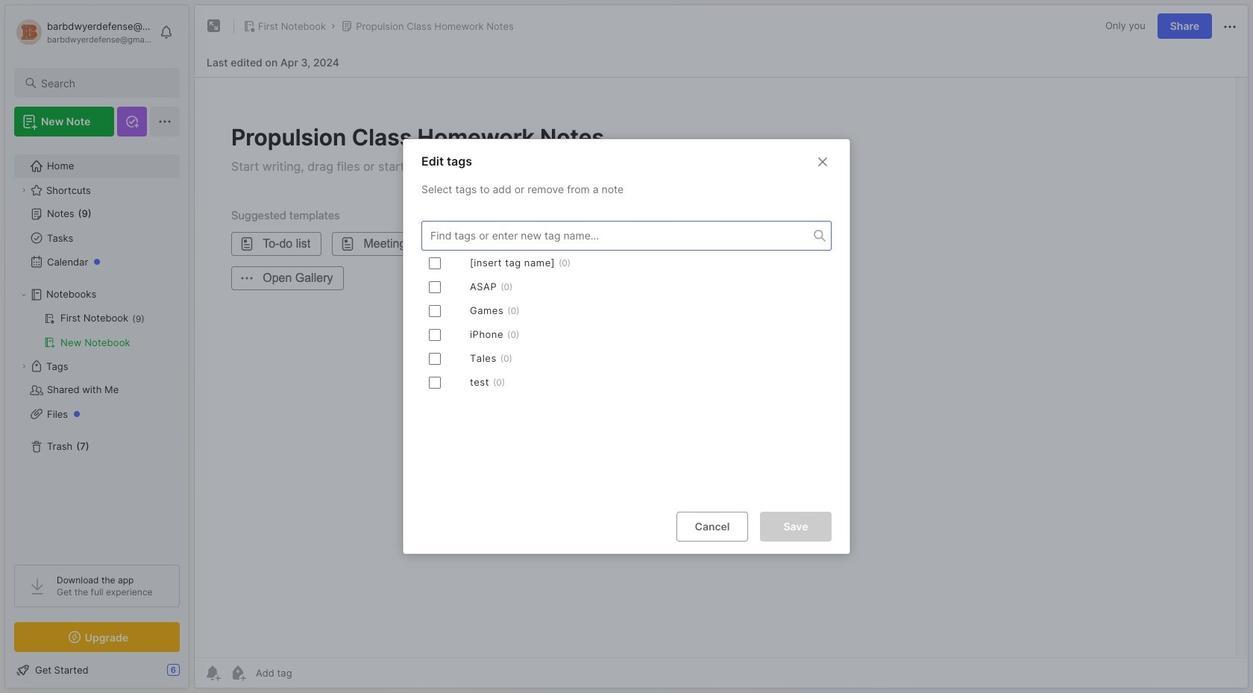 Task type: vqa. For each thing, say whether or not it's contained in the screenshot.
'Select974' option in the left of the page
yes



Task type: describe. For each thing, give the bounding box(es) containing it.
Note Editor text field
[[195, 77, 1249, 658]]

group inside main element
[[14, 307, 179, 355]]

add tag image
[[229, 664, 247, 682]]

expand tags image
[[19, 362, 28, 371]]

6 row from the top
[[422, 371, 832, 395]]

2 row from the top
[[422, 275, 832, 299]]

Select969 checkbox
[[429, 257, 441, 269]]

Search text field
[[41, 76, 166, 90]]

main element
[[0, 0, 194, 693]]

Select970 checkbox
[[429, 281, 441, 293]]

Select973 checkbox
[[429, 353, 441, 365]]

note window element
[[194, 4, 1249, 689]]

5 row from the top
[[422, 347, 832, 371]]

expand notebooks image
[[19, 290, 28, 299]]

close image
[[814, 153, 832, 171]]



Task type: locate. For each thing, give the bounding box(es) containing it.
add a reminder image
[[204, 664, 222, 682]]

group
[[14, 307, 179, 355]]

Find tags or enter new tag name… text field
[[422, 226, 814, 246]]

1 row from the top
[[422, 251, 832, 275]]

Select974 checkbox
[[429, 377, 441, 389]]

row group
[[422, 251, 832, 395]]

row group inside select tags to add or remove from a note element
[[422, 251, 832, 395]]

none search field inside main element
[[41, 74, 166, 92]]

select tags to add or remove from a note element
[[404, 209, 850, 500]]

3 row from the top
[[422, 299, 832, 323]]

row
[[422, 251, 832, 275], [422, 275, 832, 299], [422, 299, 832, 323], [422, 323, 832, 347], [422, 347, 832, 371], [422, 371, 832, 395]]

expand note image
[[205, 17, 223, 35]]

tree inside main element
[[5, 146, 189, 552]]

Select971 checkbox
[[429, 305, 441, 317]]

tree
[[5, 146, 189, 552]]

4 row from the top
[[422, 323, 832, 347]]

Select972 checkbox
[[429, 329, 441, 341]]

None search field
[[41, 74, 166, 92]]



